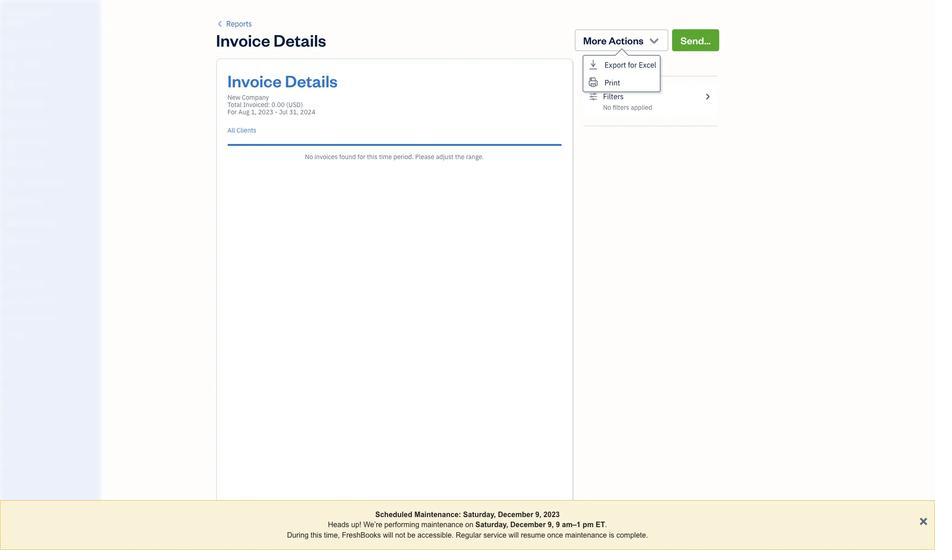 Task type: describe. For each thing, give the bounding box(es) containing it.
total
[[227, 101, 242, 109]]

items and services link
[[2, 293, 98, 309]]

)
[[301, 101, 303, 109]]

0 horizontal spatial maintenance
[[421, 521, 463, 529]]

excel
[[639, 60, 656, 69]]

not
[[395, 531, 405, 539]]

actions
[[609, 34, 643, 47]]

0 vertical spatial 9,
[[535, 511, 541, 518]]

details for invoice details new company total invoiced : 0.00 ( usd ) for aug 1, 2023 - jul 31, 2024
[[285, 70, 338, 91]]

dashboard image
[[6, 41, 17, 50]]

connections
[[21, 314, 54, 321]]

be
[[407, 531, 415, 539]]

settings inside 'link'
[[7, 331, 28, 338]]

team members link
[[2, 276, 98, 292]]

client image
[[6, 60, 17, 69]]

is
[[609, 531, 614, 539]]

export for excel
[[605, 60, 656, 69]]

print button
[[584, 74, 660, 91]]

adjust
[[436, 153, 454, 161]]

aug
[[238, 108, 249, 116]]

0 vertical spatial december
[[498, 511, 533, 518]]

items
[[7, 297, 21, 304]]

no filters applied
[[603, 103, 652, 112]]

we're
[[363, 521, 382, 529]]

invoices
[[314, 153, 338, 161]]

maintenance:
[[414, 511, 461, 518]]

regular
[[456, 531, 481, 539]]

up!
[[351, 521, 361, 529]]

1 horizontal spatial this
[[367, 153, 377, 161]]

settings image
[[589, 91, 598, 102]]

for
[[227, 108, 237, 116]]

payment image
[[6, 119, 17, 128]]

chevronleft image
[[216, 18, 224, 29]]

invoice for invoice details
[[216, 29, 270, 51]]

2023 inside invoice details new company total invoiced : 0.00 ( usd ) for aug 1, 2023 - jul 31, 2024
[[258, 108, 273, 116]]

this inside scheduled maintenance: saturday, december 9, 2023 heads up! we're performing maintenance on saturday, december 9, 9 am–1 pm et . during this time, freshbooks will not be accessible. regular service will resume once maintenance is complete.
[[311, 531, 322, 539]]

reports
[[226, 19, 252, 28]]

× dialog
[[0, 500, 935, 550]]

apps link
[[2, 259, 98, 275]]

filters
[[603, 92, 624, 101]]

resume
[[521, 531, 545, 539]]

am–1
[[562, 521, 581, 529]]

service
[[483, 531, 507, 539]]

0.00
[[271, 101, 285, 109]]

more actions button
[[575, 29, 669, 51]]

items and services
[[7, 297, 55, 304]]

invoiced
[[243, 101, 268, 109]]

2024
[[300, 108, 315, 116]]

company inside new company owner
[[22, 8, 52, 17]]

send…
[[680, 34, 711, 47]]

once
[[547, 531, 563, 539]]

0 vertical spatial saturday,
[[463, 511, 496, 518]]

chart image
[[6, 218, 17, 227]]

1 will from the left
[[383, 531, 393, 539]]

accessible.
[[417, 531, 454, 539]]

invoice details
[[216, 29, 326, 51]]

period.
[[393, 153, 414, 161]]

chevrondown image
[[648, 34, 660, 47]]

usd
[[288, 101, 301, 109]]

export for excel button
[[584, 56, 660, 74]]

team
[[7, 280, 21, 287]]

new inside new company owner
[[7, 8, 21, 17]]

main element
[[0, 0, 123, 550]]

clients
[[237, 126, 256, 134]]

all clients
[[227, 126, 256, 134]]

-
[[275, 108, 277, 116]]

on
[[465, 521, 473, 529]]

the
[[455, 153, 464, 161]]

1 vertical spatial saturday,
[[475, 521, 508, 529]]



Task type: locate. For each thing, give the bounding box(es) containing it.
0 vertical spatial invoice
[[216, 29, 270, 51]]

more actions
[[583, 34, 643, 47]]

1 horizontal spatial 9,
[[548, 521, 554, 529]]

×
[[919, 512, 928, 528]]

new inside invoice details new company total invoiced : 0.00 ( usd ) for aug 1, 2023 - jul 31, 2024
[[227, 93, 240, 102]]

maintenance down pm
[[565, 531, 607, 539]]

.
[[605, 521, 607, 529]]

0 horizontal spatial company
[[22, 8, 52, 17]]

0 horizontal spatial 9,
[[535, 511, 541, 518]]

0 vertical spatial settings
[[584, 59, 621, 71]]

settings
[[584, 59, 621, 71], [7, 331, 28, 338]]

invoice for invoice details new company total invoiced : 0.00 ( usd ) for aug 1, 2023 - jul 31, 2024
[[227, 70, 282, 91]]

1 vertical spatial no
[[305, 153, 313, 161]]

december
[[498, 511, 533, 518], [510, 521, 546, 529]]

jul
[[279, 108, 288, 116]]

maintenance down the maintenance:
[[421, 521, 463, 529]]

during
[[287, 531, 309, 539]]

invoice
[[216, 29, 270, 51], [227, 70, 282, 91]]

9, left 9
[[548, 521, 554, 529]]

1 vertical spatial this
[[311, 531, 322, 539]]

1 vertical spatial details
[[285, 70, 338, 91]]

1 horizontal spatial for
[[628, 60, 637, 69]]

2023 left "-" at the top left of the page
[[258, 108, 273, 116]]

0 horizontal spatial this
[[311, 531, 322, 539]]

project image
[[6, 159, 17, 168]]

chevronright image
[[703, 91, 712, 102]]

more
[[583, 34, 607, 47]]

details for invoice details
[[274, 29, 326, 51]]

0 vertical spatial this
[[367, 153, 377, 161]]

for left excel
[[628, 60, 637, 69]]

1 vertical spatial settings
[[7, 331, 28, 338]]

company
[[22, 8, 52, 17], [242, 93, 269, 102]]

1 horizontal spatial maintenance
[[565, 531, 607, 539]]

0 horizontal spatial 2023
[[258, 108, 273, 116]]

will
[[383, 531, 393, 539], [509, 531, 519, 539]]

bank connections link
[[2, 310, 98, 326]]

no for no invoices found for this time period. please adjust the range.
[[305, 153, 313, 161]]

1 vertical spatial company
[[242, 93, 269, 102]]

filters
[[613, 103, 629, 112]]

for right found
[[357, 153, 365, 161]]

settings up print
[[584, 59, 621, 71]]

company inside invoice details new company total invoiced : 0.00 ( usd ) for aug 1, 2023 - jul 31, 2024
[[242, 93, 269, 102]]

invoice up invoiced
[[227, 70, 282, 91]]

0 horizontal spatial no
[[305, 153, 313, 161]]

timer image
[[6, 178, 17, 187]]

0 horizontal spatial will
[[383, 531, 393, 539]]

send… button
[[672, 29, 719, 51]]

and
[[22, 297, 32, 304]]

0 horizontal spatial settings
[[7, 331, 28, 338]]

please
[[415, 153, 434, 161]]

invoice inside invoice details new company total invoiced : 0.00 ( usd ) for aug 1, 2023 - jul 31, 2024
[[227, 70, 282, 91]]

:
[[268, 101, 270, 109]]

1 horizontal spatial no
[[603, 103, 611, 112]]

owner
[[7, 18, 26, 26]]

1 vertical spatial 2023
[[543, 511, 560, 518]]

no for no filters applied
[[603, 103, 611, 112]]

report image
[[6, 237, 17, 246]]

no down filters
[[603, 103, 611, 112]]

performing
[[384, 521, 419, 529]]

apps
[[7, 263, 20, 270]]

no left invoices at left top
[[305, 153, 313, 161]]

for inside button
[[628, 60, 637, 69]]

1 horizontal spatial settings
[[584, 59, 621, 71]]

et
[[596, 521, 605, 529]]

this left time,
[[311, 531, 322, 539]]

0 vertical spatial for
[[628, 60, 637, 69]]

found
[[339, 153, 356, 161]]

invoice details new company total invoiced : 0.00 ( usd ) for aug 1, 2023 - jul 31, 2024
[[227, 70, 338, 116]]

bank
[[7, 314, 20, 321]]

2023 inside scheduled maintenance: saturday, december 9, 2023 heads up! we're performing maintenance on saturday, december 9, 9 am–1 pm et . during this time, freshbooks will not be accessible. regular service will resume once maintenance is complete.
[[543, 511, 560, 518]]

31,
[[289, 108, 299, 116]]

maintenance
[[421, 521, 463, 529], [565, 531, 607, 539]]

saturday, up service
[[475, 521, 508, 529]]

1 horizontal spatial company
[[242, 93, 269, 102]]

0 vertical spatial no
[[603, 103, 611, 112]]

scheduled
[[375, 511, 412, 518]]

new up owner
[[7, 8, 21, 17]]

company up owner
[[22, 8, 52, 17]]

reports button
[[216, 18, 252, 29]]

range.
[[466, 153, 484, 161]]

2023
[[258, 108, 273, 116], [543, 511, 560, 518]]

2023 up 9
[[543, 511, 560, 518]]

0 vertical spatial maintenance
[[421, 521, 463, 529]]

members
[[22, 280, 47, 287]]

time
[[379, 153, 392, 161]]

1 vertical spatial december
[[510, 521, 546, 529]]

company up 1,
[[242, 93, 269, 102]]

scheduled maintenance: saturday, december 9, 2023 heads up! we're performing maintenance on saturday, december 9, 9 am–1 pm et . during this time, freshbooks will not be accessible. regular service will resume once maintenance is complete.
[[287, 511, 648, 539]]

new company owner
[[7, 8, 52, 26]]

heads
[[328, 521, 349, 529]]

for
[[628, 60, 637, 69], [357, 153, 365, 161]]

will right service
[[509, 531, 519, 539]]

freshbooks
[[342, 531, 381, 539]]

applied
[[631, 103, 652, 112]]

pm
[[583, 521, 594, 529]]

details
[[274, 29, 326, 51], [285, 70, 338, 91]]

services
[[33, 297, 55, 304]]

invoice image
[[6, 100, 17, 109]]

0 vertical spatial new
[[7, 8, 21, 17]]

0 vertical spatial company
[[22, 8, 52, 17]]

9
[[556, 521, 560, 529]]

1 vertical spatial invoice
[[227, 70, 282, 91]]

0 horizontal spatial for
[[357, 153, 365, 161]]

0 vertical spatial details
[[274, 29, 326, 51]]

money image
[[6, 198, 17, 207]]

estimate image
[[6, 80, 17, 89]]

1 horizontal spatial 2023
[[543, 511, 560, 518]]

expense image
[[6, 139, 17, 148]]

(
[[286, 101, 288, 109]]

9,
[[535, 511, 541, 518], [548, 521, 554, 529]]

will left 'not'
[[383, 531, 393, 539]]

no invoices found for this time period. please adjust the range.
[[305, 153, 484, 161]]

× button
[[919, 512, 928, 528]]

all
[[227, 126, 235, 134]]

1 horizontal spatial will
[[509, 531, 519, 539]]

2 will from the left
[[509, 531, 519, 539]]

this
[[367, 153, 377, 161], [311, 531, 322, 539]]

details inside invoice details new company total invoiced : 0.00 ( usd ) for aug 1, 2023 - jul 31, 2024
[[285, 70, 338, 91]]

1 vertical spatial maintenance
[[565, 531, 607, 539]]

invoice down reports
[[216, 29, 270, 51]]

0 vertical spatial 2023
[[258, 108, 273, 116]]

1 vertical spatial for
[[357, 153, 365, 161]]

team members
[[7, 280, 47, 287]]

export
[[605, 60, 626, 69]]

1 horizontal spatial new
[[227, 93, 240, 102]]

1 vertical spatial 9,
[[548, 521, 554, 529]]

bank connections
[[7, 314, 54, 321]]

settings link
[[2, 326, 98, 342]]

new up for
[[227, 93, 240, 102]]

settings down bank
[[7, 331, 28, 338]]

0 horizontal spatial new
[[7, 8, 21, 17]]

1,
[[251, 108, 257, 116]]

9, up resume
[[535, 511, 541, 518]]

1 vertical spatial new
[[227, 93, 240, 102]]

saturday, up on
[[463, 511, 496, 518]]

print
[[605, 78, 620, 87]]

no
[[603, 103, 611, 112], [305, 153, 313, 161]]

time,
[[324, 531, 340, 539]]

this left time
[[367, 153, 377, 161]]

complete.
[[616, 531, 648, 539]]



Task type: vqa. For each thing, say whether or not it's contained in the screenshot.
top Cancel button
no



